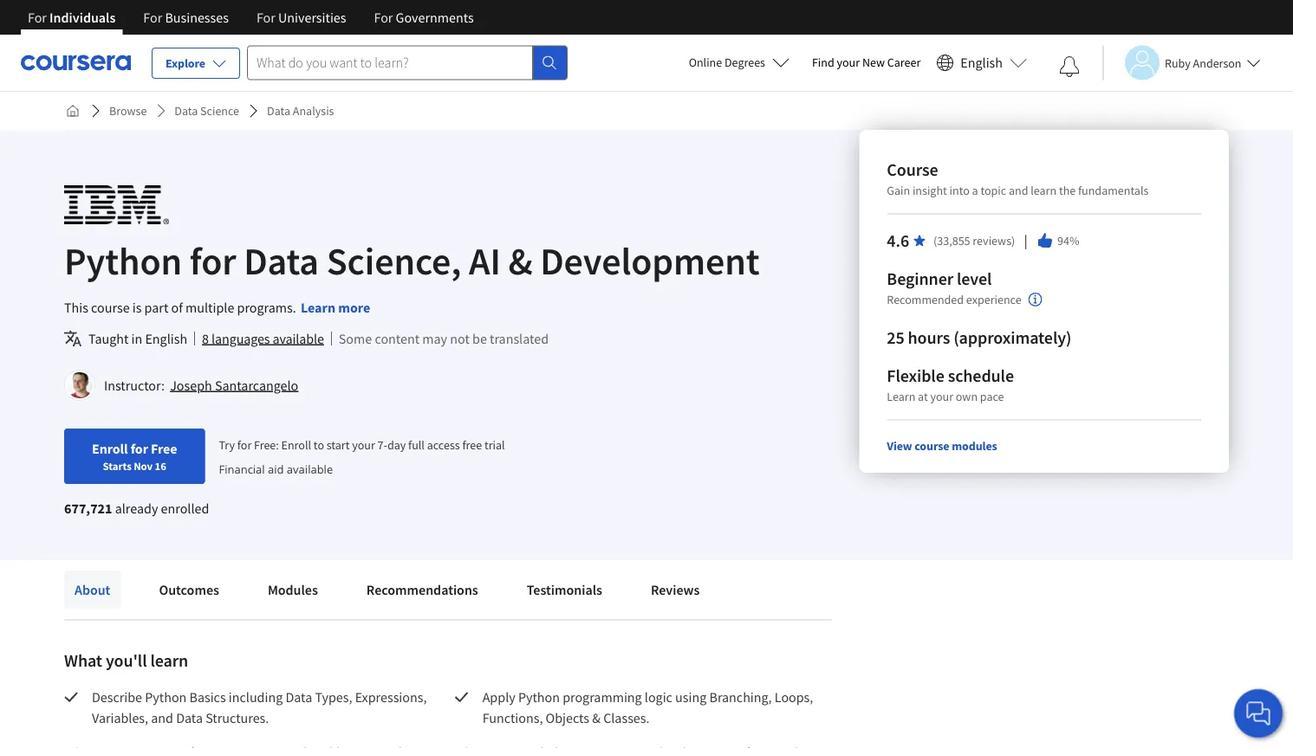 Task type: vqa. For each thing, say whether or not it's contained in the screenshot.
"and" in the Develop an entrepreneurial mindset, and learn to identify innovation opportunities with HEC Paris
no



Task type: describe. For each thing, give the bounding box(es) containing it.
explore button
[[152, 48, 240, 79]]

individuals
[[49, 9, 116, 26]]

schedule
[[948, 365, 1014, 387]]

python up is
[[64, 237, 182, 285]]

data left science
[[175, 103, 198, 119]]

7-
[[378, 438, 387, 453]]

at
[[918, 389, 928, 405]]

ruby
[[1165, 55, 1191, 71]]

enroll for free starts nov 16
[[92, 440, 177, 473]]

browse link
[[102, 95, 154, 127]]

testimonials
[[527, 582, 602, 599]]

coursera image
[[21, 49, 131, 77]]

course gain insight into a topic and learn the fundamentals
[[887, 159, 1149, 199]]

recommended experience
[[887, 292, 1022, 308]]

0 horizontal spatial learn
[[301, 299, 336, 316]]

science
[[200, 103, 239, 119]]

banner navigation
[[14, 0, 488, 35]]

677,721 already enrolled
[[64, 500, 209, 518]]

apply python programming logic using branching, loops, functions, objects & classes.
[[483, 689, 816, 727]]

What do you want to learn? text field
[[247, 46, 533, 80]]

nov
[[134, 459, 153, 473]]

some
[[339, 330, 372, 348]]

may
[[422, 330, 447, 348]]

0 horizontal spatial &
[[508, 237, 533, 285]]

677,721
[[64, 500, 112, 518]]

structures.
[[206, 710, 269, 727]]

recommended
[[887, 292, 964, 308]]

analysis
[[293, 103, 334, 119]]

expressions,
[[355, 689, 427, 706]]

data inside 'link'
[[267, 103, 290, 119]]

ibm image
[[64, 186, 169, 225]]

enroll inside enroll for free starts nov 16
[[92, 440, 128, 458]]

explore
[[166, 55, 205, 71]]

is
[[132, 299, 142, 316]]

aid
[[268, 461, 284, 477]]

show notifications image
[[1059, 56, 1080, 77]]

for businesses
[[143, 9, 229, 26]]

outcomes
[[159, 582, 219, 599]]

chat with us image
[[1245, 700, 1273, 728]]

(approximately)
[[954, 327, 1072, 349]]

(33,855
[[934, 233, 971, 249]]

and inside course gain insight into a topic and learn the fundamentals
[[1009, 183, 1028, 199]]

reviews)
[[973, 233, 1015, 249]]

what
[[64, 651, 102, 672]]

for individuals
[[28, 9, 116, 26]]

content
[[375, 330, 420, 348]]

course for this
[[91, 299, 130, 316]]

universities
[[278, 9, 346, 26]]

flexible
[[887, 365, 945, 387]]

python for data science, ai & development
[[64, 237, 760, 285]]

online degrees button
[[675, 43, 804, 81]]

94%
[[1058, 233, 1080, 249]]

enroll inside try for free: enroll to start your 7-day full access free trial financial aid available
[[281, 438, 311, 453]]

languages
[[212, 330, 270, 348]]

using
[[675, 689, 707, 706]]

english inside button
[[961, 54, 1003, 72]]

translated
[[490, 330, 549, 348]]

part
[[144, 299, 168, 316]]

joseph santarcangelo image
[[67, 373, 93, 399]]

8 languages available button
[[202, 329, 324, 349]]

view course modules
[[887, 439, 997, 454]]

data science link
[[168, 95, 246, 127]]

modules
[[268, 582, 318, 599]]

data up programs.
[[244, 237, 319, 285]]

for for try
[[237, 438, 252, 453]]

25
[[887, 327, 905, 349]]

course
[[887, 159, 938, 181]]

to
[[314, 438, 324, 453]]

objects
[[546, 710, 589, 727]]

insight
[[913, 183, 947, 199]]

try
[[219, 438, 235, 453]]

for for universities
[[257, 9, 276, 26]]

start
[[327, 438, 350, 453]]

find
[[812, 55, 835, 70]]

beginner level
[[887, 268, 992, 290]]

learn inside flexible schedule learn at your own pace
[[887, 389, 916, 405]]

(33,855 reviews) |
[[934, 231, 1030, 250]]

types,
[[315, 689, 352, 706]]

enrolled
[[161, 500, 209, 518]]

into
[[950, 183, 970, 199]]

reviews
[[651, 582, 700, 599]]

level
[[957, 268, 992, 290]]

free:
[[254, 438, 279, 453]]

science,
[[327, 237, 461, 285]]

for for python
[[190, 237, 236, 285]]

programs.
[[237, 299, 296, 316]]

joseph
[[170, 377, 212, 394]]

experience
[[966, 292, 1022, 308]]

classes.
[[603, 710, 650, 727]]

|
[[1022, 231, 1030, 250]]

what you'll learn
[[64, 651, 188, 672]]

financial
[[219, 461, 265, 477]]

reviews link
[[641, 571, 710, 609]]

own
[[956, 389, 978, 405]]

testimonials link
[[516, 571, 613, 609]]

basics
[[189, 689, 226, 706]]



Task type: locate. For each thing, give the bounding box(es) containing it.
data left analysis
[[267, 103, 290, 119]]

enroll left to
[[281, 438, 311, 453]]

1 vertical spatial and
[[151, 710, 173, 727]]

of
[[171, 299, 183, 316]]

data analysis link
[[260, 95, 341, 127]]

instructor: joseph santarcangelo
[[104, 377, 298, 394]]

1 horizontal spatial for
[[190, 237, 236, 285]]

0 vertical spatial your
[[837, 55, 860, 70]]

english right career
[[961, 54, 1003, 72]]

career
[[887, 55, 921, 70]]

already
[[115, 500, 158, 518]]

0 vertical spatial learn
[[1031, 183, 1057, 199]]

access
[[427, 438, 460, 453]]

data
[[175, 103, 198, 119], [267, 103, 290, 119], [244, 237, 319, 285], [286, 689, 312, 706], [176, 710, 203, 727]]

learn right you'll
[[150, 651, 188, 672]]

& right ai at the top of page
[[508, 237, 533, 285]]

browse
[[109, 103, 147, 119]]

financial aid available button
[[219, 461, 333, 477]]

python inside the apply python programming logic using branching, loops, functions, objects & classes.
[[518, 689, 560, 706]]

None search field
[[247, 46, 568, 80]]

& down programming
[[592, 710, 601, 727]]

for left businesses at the top left of the page
[[143, 9, 162, 26]]

and right topic
[[1009, 183, 1028, 199]]

1 horizontal spatial english
[[961, 54, 1003, 72]]

0 horizontal spatial enroll
[[92, 440, 128, 458]]

taught
[[88, 330, 129, 348]]

4 for from the left
[[374, 9, 393, 26]]

you'll
[[106, 651, 147, 672]]

find your new career link
[[804, 52, 930, 74]]

& inside the apply python programming logic using branching, loops, functions, objects & classes.
[[592, 710, 601, 727]]

course right view
[[915, 439, 950, 454]]

apply
[[483, 689, 516, 706]]

python for apply
[[518, 689, 560, 706]]

about link
[[64, 571, 121, 609]]

python up functions,
[[518, 689, 560, 706]]

more
[[338, 299, 370, 316]]

1 vertical spatial english
[[145, 330, 187, 348]]

0 horizontal spatial learn
[[150, 651, 188, 672]]

data down basics
[[176, 710, 203, 727]]

businesses
[[165, 9, 229, 26]]

2 for from the left
[[143, 9, 162, 26]]

starts
[[103, 459, 132, 473]]

the
[[1059, 183, 1076, 199]]

learn left more
[[301, 299, 336, 316]]

1 vertical spatial your
[[931, 389, 954, 405]]

day
[[387, 438, 406, 453]]

ai
[[469, 237, 501, 285]]

1 vertical spatial &
[[592, 710, 601, 727]]

0 horizontal spatial course
[[91, 299, 130, 316]]

1 vertical spatial available
[[287, 461, 333, 477]]

try for free: enroll to start your 7-day full access free trial financial aid available
[[219, 438, 505, 477]]

for left individuals
[[28, 9, 47, 26]]

1 horizontal spatial learn
[[1031, 183, 1057, 199]]

and inside the describe python basics including data types, expressions, variables, and data structures.
[[151, 710, 173, 727]]

python
[[64, 237, 182, 285], [145, 689, 187, 706], [518, 689, 560, 706]]

1 vertical spatial learn
[[887, 389, 916, 405]]

in
[[131, 330, 142, 348]]

your inside try for free: enroll to start your 7-day full access free trial financial aid available
[[352, 438, 375, 453]]

for right try
[[237, 438, 252, 453]]

for up 'what do you want to learn?' text field
[[374, 9, 393, 26]]

3 for from the left
[[257, 9, 276, 26]]

pace
[[980, 389, 1004, 405]]

trial
[[485, 438, 505, 453]]

16
[[155, 459, 166, 473]]

this course is part of multiple programs. learn more
[[64, 299, 370, 316]]

1 horizontal spatial enroll
[[281, 438, 311, 453]]

1 horizontal spatial learn
[[887, 389, 916, 405]]

for up 'multiple'
[[190, 237, 236, 285]]

information about difficulty level pre-requisites. image
[[1029, 293, 1042, 307]]

including
[[229, 689, 283, 706]]

data science
[[175, 103, 239, 119]]

0 vertical spatial and
[[1009, 183, 1028, 199]]

available down to
[[287, 461, 333, 477]]

ruby anderson
[[1165, 55, 1242, 71]]

4.6
[[887, 230, 909, 252]]

for inside try for free: enroll to start your 7-day full access free trial financial aid available
[[237, 438, 252, 453]]

course
[[91, 299, 130, 316], [915, 439, 950, 454]]

santarcangelo
[[215, 377, 298, 394]]

for universities
[[257, 9, 346, 26]]

full
[[408, 438, 425, 453]]

learn
[[301, 299, 336, 316], [887, 389, 916, 405]]

your inside flexible schedule learn at your own pace
[[931, 389, 954, 405]]

python inside the describe python basics including data types, expressions, variables, and data structures.
[[145, 689, 187, 706]]

learn more button
[[301, 297, 370, 318]]

view course modules link
[[887, 439, 997, 454]]

your right find
[[837, 55, 860, 70]]

0 horizontal spatial your
[[352, 438, 375, 453]]

0 vertical spatial course
[[91, 299, 130, 316]]

available inside try for free: enroll to start your 7-day full access free trial financial aid available
[[287, 461, 333, 477]]

2 vertical spatial your
[[352, 438, 375, 453]]

1 horizontal spatial your
[[837, 55, 860, 70]]

english right in
[[145, 330, 187, 348]]

0 vertical spatial english
[[961, 54, 1003, 72]]

for for individuals
[[28, 9, 47, 26]]

1 horizontal spatial and
[[1009, 183, 1028, 199]]

online
[[689, 55, 722, 70]]

0 vertical spatial learn
[[301, 299, 336, 316]]

for inside enroll for free starts nov 16
[[131, 440, 148, 458]]

1 horizontal spatial &
[[592, 710, 601, 727]]

python left basics
[[145, 689, 187, 706]]

for governments
[[374, 9, 474, 26]]

instructor:
[[104, 377, 165, 394]]

enroll up starts
[[92, 440, 128, 458]]

0 horizontal spatial english
[[145, 330, 187, 348]]

find your new career
[[812, 55, 921, 70]]

branching,
[[709, 689, 772, 706]]

0 vertical spatial available
[[273, 330, 324, 348]]

beginner
[[887, 268, 954, 290]]

governments
[[396, 9, 474, 26]]

for for businesses
[[143, 9, 162, 26]]

8
[[202, 330, 209, 348]]

&
[[508, 237, 533, 285], [592, 710, 601, 727]]

modules
[[952, 439, 997, 454]]

joseph santarcangelo link
[[170, 377, 298, 394]]

1 for from the left
[[28, 9, 47, 26]]

free
[[151, 440, 177, 458]]

loops,
[[775, 689, 813, 706]]

data left types,
[[286, 689, 312, 706]]

be
[[472, 330, 487, 348]]

learn left at
[[887, 389, 916, 405]]

available down programs.
[[273, 330, 324, 348]]

8 languages available
[[202, 330, 324, 348]]

and
[[1009, 183, 1028, 199], [151, 710, 173, 727]]

for up nov
[[131, 440, 148, 458]]

learn inside course gain insight into a topic and learn the fundamentals
[[1031, 183, 1057, 199]]

your left 7-
[[352, 438, 375, 453]]

available
[[273, 330, 324, 348], [287, 461, 333, 477]]

online degrees
[[689, 55, 765, 70]]

and right variables,
[[151, 710, 173, 727]]

for for enroll
[[131, 440, 148, 458]]

2 horizontal spatial for
[[237, 438, 252, 453]]

recommendations
[[367, 582, 478, 599]]

data analysis
[[267, 103, 334, 119]]

course left is
[[91, 299, 130, 316]]

functions,
[[483, 710, 543, 727]]

logic
[[645, 689, 673, 706]]

topic
[[981, 183, 1007, 199]]

1 vertical spatial learn
[[150, 651, 188, 672]]

for left universities
[[257, 9, 276, 26]]

home image
[[66, 104, 80, 118]]

python for describe
[[145, 689, 187, 706]]

degrees
[[725, 55, 765, 70]]

learn left the
[[1031, 183, 1057, 199]]

0 vertical spatial &
[[508, 237, 533, 285]]

for for governments
[[374, 9, 393, 26]]

recommendations link
[[356, 571, 489, 609]]

available inside button
[[273, 330, 324, 348]]

1 horizontal spatial course
[[915, 439, 950, 454]]

2 horizontal spatial your
[[931, 389, 954, 405]]

1 vertical spatial course
[[915, 439, 950, 454]]

describe python basics including data types, expressions, variables, and data structures.
[[92, 689, 430, 727]]

your right at
[[931, 389, 954, 405]]

english button
[[930, 35, 1034, 91]]

course for view
[[915, 439, 950, 454]]

0 horizontal spatial and
[[151, 710, 173, 727]]

0 horizontal spatial for
[[131, 440, 148, 458]]



